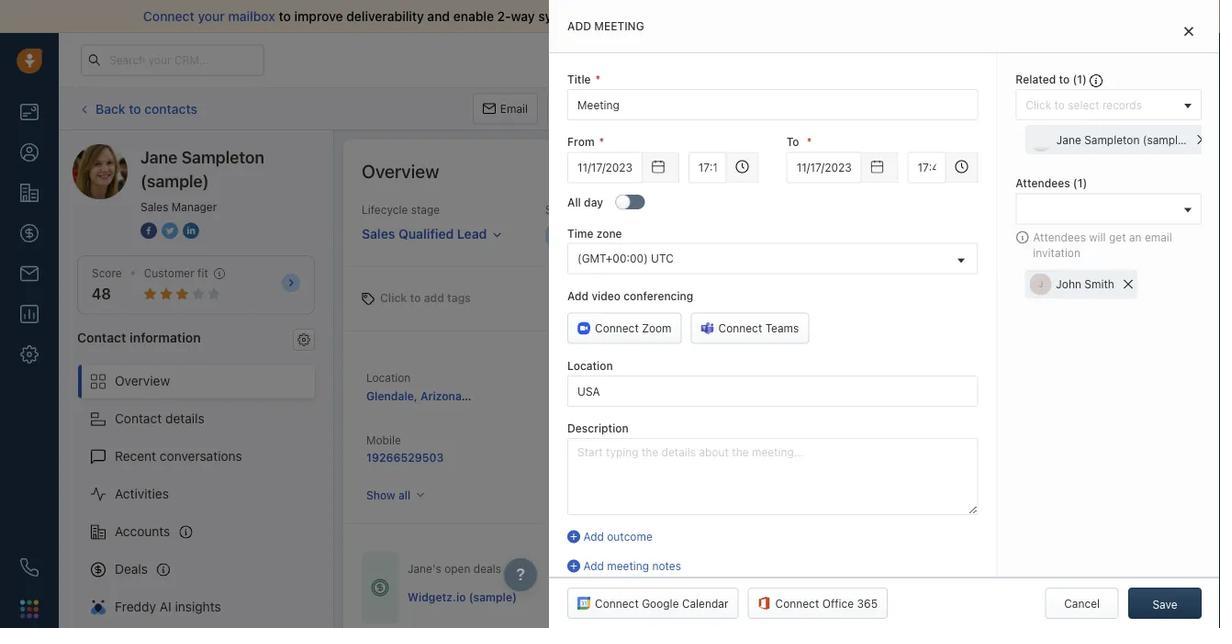 Task type: locate. For each thing, give the bounding box(es) containing it.
2 vertical spatial smith
[[592, 451, 624, 464]]

1 horizontal spatial jane
[[1057, 133, 1081, 146]]

glendale,
[[366, 389, 418, 402]]

1 vertical spatial widgetz.io
[[408, 590, 466, 603]]

enable
[[453, 9, 494, 24]]

to right back
[[129, 101, 141, 116]]

2 vertical spatial meeting
[[607, 560, 649, 573]]

/ inside negotiation / lost button
[[1066, 229, 1069, 242]]

connect
[[143, 9, 195, 24], [595, 322, 639, 335], [719, 322, 763, 335], [595, 597, 639, 610], [776, 597, 820, 610]]

1 horizontal spatial email
[[1145, 230, 1173, 243]]

jane sampleton (sample) up customize overview button
[[1057, 133, 1189, 146]]

None text field
[[908, 152, 946, 183]]

add inside button
[[1074, 102, 1095, 115]]

1 horizontal spatial sampleton
[[1084, 133, 1140, 146]]

0 horizontal spatial /
[[1066, 229, 1069, 242]]

0 vertical spatial attendees
[[1016, 177, 1071, 190]]

phone image
[[20, 558, 39, 577]]

closes in jan
[[855, 589, 924, 602]]

overview
[[362, 160, 439, 181], [115, 373, 170, 389]]

2 / from the left
[[1135, 229, 1139, 242]]

meeting for add meeting notes
[[607, 560, 649, 573]]

connect for connect teams
[[719, 322, 763, 335]]

customize overview
[[1079, 164, 1183, 177]]

contacts
[[144, 101, 197, 116]]

-- text field
[[568, 152, 643, 183]]

0 horizontal spatial widgetz.io (sample) link
[[408, 589, 517, 604]]

0 vertical spatial days
[[816, 54, 839, 66]]

0 horizontal spatial location
[[366, 371, 411, 384]]

0 horizontal spatial accounts
[[115, 524, 170, 539]]

contact for contact information
[[77, 330, 126, 345]]

2 horizontal spatial jane
[[1129, 384, 1154, 397]]

sales inside sales owner john smith
[[563, 434, 591, 447]]

0 vertical spatial accounts
[[563, 370, 611, 383]]

days right 21
[[816, 54, 839, 66]]

usa
[[468, 389, 492, 402]]

to for back to contacts
[[129, 101, 141, 116]]

2 horizontal spatial smith
[[1085, 278, 1115, 291]]

freddy
[[115, 599, 156, 615]]

smith
[[1085, 278, 1115, 291], [994, 426, 1024, 438], [592, 451, 624, 464]]

freshworks switcher image
[[20, 600, 39, 618]]

Location text field
[[568, 376, 978, 407]]

recent conversations
[[115, 449, 242, 464]]

smith down "owner"
[[592, 451, 624, 464]]

sales left "owner"
[[563, 434, 591, 447]]

attendees up invitation on the top right
[[1034, 230, 1086, 243]]

0 horizontal spatial jane
[[141, 147, 178, 167]]

1 vertical spatial overview
[[115, 373, 170, 389]]

1 up "lost"
[[1078, 177, 1083, 190]]

sales activities
[[932, 102, 1010, 115]]

conferencing
[[624, 289, 694, 302]]

to right with
[[1157, 384, 1168, 397]]

(gmt+00:00)
[[578, 252, 648, 265]]

connect left office
[[776, 597, 820, 610]]

1 vertical spatial jane
[[141, 147, 178, 167]]

1 horizontal spatial jane sampleton (sample)
[[1057, 133, 1189, 146]]

/ for negotiation
[[1066, 229, 1069, 242]]

won / churned
[[1109, 229, 1188, 242]]

days down 'created'
[[773, 451, 799, 464]]

john down invitation on the top right
[[1057, 278, 1082, 291]]

contact down 48
[[77, 330, 126, 345]]

add outcome
[[584, 530, 653, 543]]

1 horizontal spatial location
[[568, 359, 613, 372]]

0 vertical spatial )
[[1083, 73, 1087, 86]]

day
[[584, 195, 603, 208]]

1 / from the left
[[1066, 229, 1069, 242]]

1 horizontal spatial widgetz.io
[[563, 389, 621, 401]]

( up add deal button
[[1073, 73, 1078, 86]]

john smith down invitation on the top right
[[1057, 278, 1115, 291]]

add outcome link
[[568, 529, 978, 545]]

0 vertical spatial in
[[791, 54, 800, 66]]

connect for connect google calendar
[[595, 597, 639, 610]]

new link
[[546, 224, 653, 247]]

( left customize
[[1074, 177, 1078, 190]]

(sample) up sales manager
[[141, 171, 209, 191]]

insights
[[175, 599, 221, 615]]

11
[[759, 451, 770, 464]]

1 vertical spatial in
[[893, 589, 903, 602]]

to inside tab panel
[[1059, 73, 1070, 86]]

1 vertical spatial accounts
[[115, 524, 170, 539]]

sampleton down deal
[[1084, 133, 1140, 146]]

to inside back to contacts link
[[129, 101, 141, 116]]

widgetz.io
[[563, 389, 621, 401], [408, 590, 466, 603]]

1 vertical spatial widgetz.io (sample) link
[[408, 589, 517, 604]]

attendees inside attendees will get an email invitation
[[1034, 230, 1086, 243]]

19266529503
[[366, 451, 444, 464]]

location inside tab panel
[[568, 359, 613, 372]]

sales qualified lead link
[[362, 218, 503, 244]]

0 vertical spatial jane sampleton (sample)
[[1057, 133, 1189, 146]]

0 horizontal spatial days
[[773, 451, 799, 464]]

location down connect zoom button
[[568, 359, 613, 372]]

(sample)
[[1143, 133, 1189, 146], [141, 171, 209, 191], [624, 389, 672, 401], [469, 590, 517, 603]]

)
[[1083, 73, 1087, 86], [1083, 177, 1088, 190]]

0 horizontal spatial sampleton
[[182, 147, 264, 167]]

1 vertical spatial )
[[1083, 177, 1088, 190]]

email right "an" at the top of page
[[1145, 230, 1173, 243]]

lifecycle stage
[[362, 203, 440, 216]]

0 horizontal spatial in
[[791, 54, 800, 66]]

1 horizontal spatial /
[[1135, 229, 1139, 242]]

john smith inside tab panel
[[1057, 278, 1115, 291]]

contact up recent
[[115, 411, 162, 426]]

meeting inside scheduled a meeting later with jane to discuss the requirements
[[1033, 384, 1075, 397]]

contact
[[77, 330, 126, 345], [115, 411, 162, 426]]

score 48
[[92, 267, 122, 303]]

sales
[[932, 102, 960, 115], [141, 200, 168, 213], [362, 226, 395, 241], [563, 434, 591, 447]]

widgetz.io inside accounts widgetz.io (sample)
[[563, 389, 621, 401]]

0 horizontal spatial smith
[[592, 451, 624, 464]]

location for location
[[568, 359, 613, 372]]

(sample) up "owner"
[[624, 389, 672, 401]]

widgetz.io (sample) link down open
[[408, 589, 517, 604]]

1 vertical spatial new
[[711, 590, 734, 603]]

back
[[96, 101, 125, 116]]

0 horizontal spatial john
[[563, 451, 589, 464]]

0 vertical spatial sampleton
[[1084, 133, 1140, 146]]

row
[[408, 578, 1004, 616]]

jane sampleton (sample) up manager
[[141, 147, 264, 191]]

sales for sales qualified lead
[[362, 226, 395, 241]]

to right related
[[1059, 73, 1070, 86]]

arizona,
[[421, 389, 465, 402]]

1 vertical spatial meeting
[[1033, 384, 1075, 397]]

in left jan
[[893, 589, 903, 602]]

(sample) inside row
[[469, 590, 517, 603]]

tab panel
[[549, 0, 1221, 628]]

(gmt+00:00) utc
[[578, 252, 674, 265]]

0 vertical spatial new
[[593, 229, 617, 242]]

1 horizontal spatial john
[[966, 426, 991, 438]]

teams
[[766, 322, 799, 335]]

0 vertical spatial widgetz.io (sample) link
[[563, 389, 672, 401]]

smith down attendees will get an email invitation
[[1085, 278, 1115, 291]]

widgetz.io (sample) link inside row
[[408, 589, 517, 604]]

0 vertical spatial widgetz.io
[[563, 389, 621, 401]]

john down discuss
[[966, 426, 991, 438]]

to
[[279, 9, 291, 24], [1059, 73, 1070, 86], [129, 101, 141, 116], [410, 292, 421, 304], [1157, 384, 1168, 397]]

1 up add deal button
[[1078, 73, 1083, 86]]

back to contacts
[[96, 101, 197, 116]]

0 vertical spatial john
[[1057, 278, 1082, 291]]

email right the of
[[586, 9, 618, 24]]

explore plans link
[[864, 49, 955, 71]]

1 vertical spatial (
[[1074, 177, 1078, 190]]

add meeting notes
[[584, 560, 681, 573]]

sales for sales manager
[[141, 200, 168, 213]]

john inside tab panel
[[1057, 278, 1082, 291]]

jane down add deal button
[[1057, 133, 1081, 146]]

the
[[1008, 400, 1025, 413]]

days inside the created at 11 days ago
[[773, 451, 799, 464]]

jane right with
[[1129, 384, 1154, 397]]

0 vertical spatial 1
[[1078, 73, 1083, 86]]

add up 5,600
[[584, 560, 604, 573]]

email
[[586, 9, 618, 24], [1145, 230, 1173, 243]]

1 vertical spatial john
[[966, 426, 991, 438]]

1 vertical spatial sampleton
[[182, 147, 264, 167]]

john smith down discuss
[[966, 426, 1024, 438]]

jane sampleton (sample)
[[1057, 133, 1189, 146], [141, 147, 264, 191]]

1 vertical spatial smith
[[994, 426, 1024, 438]]

meeting for add meeting
[[595, 20, 644, 33]]

location up glendale,
[[366, 371, 411, 384]]

Search your CRM... text field
[[81, 45, 265, 76]]

1 vertical spatial email
[[1145, 230, 1173, 243]]

to left add
[[410, 292, 421, 304]]

1
[[1078, 73, 1083, 86], [1078, 177, 1083, 190]]

accounts down activities
[[115, 524, 170, 539]]

0 horizontal spatial overview
[[115, 373, 170, 389]]

0 vertical spatial jane
[[1057, 133, 1081, 146]]

widgetz.io inside row
[[408, 590, 466, 603]]

call link
[[547, 93, 604, 124]]

0 vertical spatial john smith
[[1057, 278, 1115, 291]]

in
[[791, 54, 800, 66], [893, 589, 903, 602]]

john down description
[[563, 451, 589, 464]]

way
[[511, 9, 535, 24]]

to for click to add tags
[[410, 292, 421, 304]]

overview up contact details
[[115, 373, 170, 389]]

contact information
[[77, 330, 201, 345]]

cancel button
[[1046, 588, 1119, 619]]

smith down 'the'
[[994, 426, 1024, 438]]

add for add deal
[[1074, 102, 1095, 115]]

freddy ai insights
[[115, 599, 221, 615]]

widgetz.io down jane's
[[408, 590, 466, 603]]

48 button
[[92, 285, 111, 303]]

1 vertical spatial jane sampleton (sample)
[[141, 147, 264, 191]]

1 horizontal spatial new
[[711, 590, 734, 603]]

jane inside tab panel
[[1057, 133, 1081, 146]]

sales manager
[[141, 200, 217, 213]]

1 horizontal spatial john smith
[[1057, 278, 1115, 291]]

1 horizontal spatial overview
[[362, 160, 439, 181]]

2 vertical spatial jane
[[1129, 384, 1154, 397]]

location
[[568, 359, 613, 372], [366, 371, 411, 384]]

activities
[[963, 102, 1010, 115]]

connect your mailbox link
[[143, 9, 279, 24]]

location inside location glendale, arizona, usa
[[366, 371, 411, 384]]

0 vertical spatial (
[[1073, 73, 1078, 86]]

jane's
[[408, 563, 442, 576]]

meeting right the of
[[595, 20, 644, 33]]

sales for sales activities
[[932, 102, 960, 115]]

connect left your at the top of page
[[143, 9, 195, 24]]

in left 21
[[791, 54, 800, 66]]

add for add meeting
[[568, 20, 592, 33]]

john
[[1057, 278, 1082, 291], [966, 426, 991, 438], [563, 451, 589, 464]]

add left outcome
[[584, 530, 604, 543]]

0 horizontal spatial widgetz.io
[[408, 590, 466, 603]]

new
[[593, 229, 617, 242], [711, 590, 734, 603]]

scheduled
[[966, 384, 1021, 397]]

from
[[568, 136, 595, 148]]

0 vertical spatial email
[[586, 9, 618, 24]]

1 horizontal spatial widgetz.io (sample) link
[[563, 389, 672, 401]]

1 vertical spatial contact
[[115, 411, 162, 426]]

sales left activities
[[932, 102, 960, 115]]

add left deal
[[1074, 102, 1095, 115]]

ago
[[801, 451, 822, 464]]

1 vertical spatial 1
[[1078, 177, 1083, 190]]

add left video
[[568, 289, 589, 302]]

dialog containing add meeting
[[549, 0, 1221, 628]]

connect down the add meeting notes
[[595, 597, 639, 610]]

zone
[[597, 227, 622, 240]]

/ left "lost"
[[1066, 229, 1069, 242]]

new down the add meeting notes link
[[711, 590, 734, 603]]

2 1 from the top
[[1078, 177, 1083, 190]]

ends
[[765, 54, 788, 66]]

with
[[1105, 384, 1126, 397]]

add
[[568, 20, 592, 33], [1074, 102, 1095, 115], [568, 289, 589, 302], [584, 530, 604, 543], [584, 560, 604, 573]]

None text field
[[689, 152, 727, 183]]

0 vertical spatial contact
[[77, 330, 126, 345]]

smith inside tab panel
[[1085, 278, 1115, 291]]

close image
[[1185, 26, 1194, 36]]

(sample) up overview
[[1143, 133, 1189, 146]]

connect zoom
[[595, 322, 672, 335]]

(sample) down "deals"
[[469, 590, 517, 603]]

an
[[1130, 230, 1142, 243]]

add
[[424, 292, 444, 304]]

meeting up requirements on the bottom
[[1033, 384, 1075, 397]]

(sample) inside tab panel
[[1143, 133, 1189, 146]]

(
[[1073, 73, 1078, 86], [1074, 177, 1078, 190]]

your
[[718, 54, 740, 66]]

2 horizontal spatial john
[[1057, 278, 1082, 291]]

Start typing the details about the meeting... text field
[[568, 438, 978, 515]]

0 horizontal spatial jane sampleton (sample)
[[141, 147, 264, 191]]

accounts
[[563, 370, 611, 383], [115, 524, 170, 539]]

connect down video
[[595, 322, 639, 335]]

meeting down outcome
[[607, 560, 649, 573]]

1 vertical spatial days
[[773, 451, 799, 464]]

/ right won
[[1135, 229, 1139, 242]]

details
[[165, 411, 205, 426]]

connect left teams
[[719, 322, 763, 335]]

sales up facebook circled icon
[[141, 200, 168, 213]]

widgetz.io up description
[[563, 389, 621, 401]]

new up (gmt+00:00)
[[593, 229, 617, 242]]

glendale, arizona, usa link
[[366, 389, 492, 402]]

widgetz.io (sample) link up description
[[563, 389, 672, 401]]

1 vertical spatial attendees
[[1034, 230, 1086, 243]]

accounts for accounts widgetz.io (sample)
[[563, 370, 611, 383]]

) up "lost"
[[1083, 177, 1088, 190]]

new inside row
[[711, 590, 734, 603]]

1 horizontal spatial accounts
[[563, 370, 611, 383]]

overview up lifecycle stage
[[362, 160, 439, 181]]

emails
[[759, 370, 793, 383]]

0 horizontal spatial new
[[593, 229, 617, 242]]

sales inside "link"
[[362, 226, 395, 241]]

add right sync
[[568, 20, 592, 33]]

accounts inside accounts widgetz.io (sample)
[[563, 370, 611, 383]]

jane inside scheduled a meeting later with jane to discuss the requirements
[[1129, 384, 1154, 397]]

/ inside won / churned button
[[1135, 229, 1139, 242]]

attendees for attendees will get an email invitation
[[1034, 230, 1086, 243]]

dialog
[[549, 0, 1221, 628]]

click
[[380, 292, 407, 304]]

0 vertical spatial meeting
[[595, 20, 644, 33]]

sales down lifecycle
[[362, 226, 395, 241]]

1 horizontal spatial in
[[893, 589, 903, 602]]

mobile
[[366, 434, 401, 447]]

add meeting
[[568, 20, 644, 33]]

manager
[[172, 200, 217, 213]]

) up add deal button
[[1083, 73, 1087, 86]]

time zone
[[568, 227, 622, 240]]

click to add tags
[[380, 292, 471, 304]]

0 vertical spatial smith
[[1085, 278, 1115, 291]]

accounts up description
[[563, 370, 611, 383]]

negotiation / lost
[[1001, 229, 1095, 242]]

0 horizontal spatial john smith
[[966, 426, 1024, 438]]

2 vertical spatial john
[[563, 451, 589, 464]]

jane down contacts
[[141, 147, 178, 167]]

sampleton up manager
[[182, 147, 264, 167]]

attendees up negotiation / lost
[[1016, 177, 1071, 190]]

twitter circled image
[[162, 220, 178, 240]]



Task type: describe. For each thing, give the bounding box(es) containing it.
lost
[[1072, 229, 1095, 242]]

2 ) from the top
[[1083, 177, 1088, 190]]

sync
[[538, 9, 567, 24]]

information
[[130, 330, 201, 345]]

customize
[[1079, 164, 1134, 177]]

john inside sales owner john smith
[[563, 451, 589, 464]]

save button
[[1129, 588, 1202, 619]]

connect for connect office 365
[[776, 597, 820, 610]]

linkedin circled image
[[183, 220, 199, 240]]

sales qualified lead
[[362, 226, 487, 241]]

connect google calendar button
[[568, 588, 739, 619]]

1 ( from the top
[[1073, 73, 1078, 86]]

connect for connect zoom
[[595, 322, 639, 335]]

connect office 365
[[776, 597, 878, 610]]

cancel
[[1065, 597, 1100, 610]]

created
[[759, 434, 801, 447]]

connect zoom button
[[568, 313, 682, 344]]

email inside attendees will get an email invitation
[[1145, 230, 1173, 243]]

sampleton inside jane sampleton (sample)
[[182, 147, 264, 167]]

status
[[546, 203, 579, 216]]

Title text field
[[568, 89, 978, 120]]

won / churned link
[[1085, 225, 1193, 247]]

show
[[366, 489, 396, 502]]

connect office 365 button
[[748, 588, 888, 619]]

contact details
[[115, 411, 205, 426]]

owner
[[594, 434, 626, 447]]

get
[[1110, 230, 1127, 243]]

call
[[575, 102, 595, 115]]

mailbox
[[228, 9, 275, 24]]

(gmt+00:00) utc link
[[569, 244, 977, 273]]

sales owner john smith
[[563, 434, 626, 464]]

facebook circled image
[[141, 220, 157, 240]]

jane inside jane sampleton (sample)
[[141, 147, 178, 167]]

email
[[500, 102, 528, 115]]

connect google calendar
[[595, 597, 729, 610]]

office
[[823, 597, 854, 610]]

add for add outcome
[[584, 530, 604, 543]]

zoom
[[642, 322, 672, 335]]

contact for contact details
[[115, 411, 162, 426]]

notes
[[653, 560, 681, 573]]

add deal
[[1074, 102, 1120, 115]]

2 ( from the top
[[1074, 177, 1078, 190]]

Click to select records search field
[[1022, 96, 1178, 115]]

0 vertical spatial overview
[[362, 160, 439, 181]]

recent
[[115, 449, 156, 464]]

-- text field
[[787, 152, 862, 183]]

$ 5,600
[[558, 590, 599, 603]]

accounts for accounts
[[115, 524, 170, 539]]

plans
[[916, 53, 945, 66]]

email button
[[473, 93, 538, 124]]

deliverability
[[347, 9, 424, 24]]

mng settings image
[[298, 333, 310, 346]]

container_wx8msf4aqz5i3rn1 image
[[371, 579, 389, 597]]

jan
[[906, 589, 924, 602]]

your trial ends in 21 days
[[718, 54, 839, 66]]

back to contacts link
[[77, 94, 198, 123]]

sampleton inside tab panel
[[1084, 133, 1140, 146]]

open
[[445, 563, 471, 576]]

qualified
[[399, 226, 454, 241]]

location for location glendale, arizona, usa
[[366, 371, 411, 384]]

to for related to ( 1 )
[[1059, 73, 1070, 86]]

19266529503 link
[[366, 451, 444, 464]]

discuss
[[966, 400, 1005, 413]]

tags
[[447, 292, 471, 304]]

phone element
[[11, 549, 48, 586]]

utc
[[651, 252, 674, 265]]

widgetz.io (sample)
[[408, 590, 517, 603]]

activities
[[115, 486, 169, 502]]

save
[[1153, 598, 1178, 611]]

conversations
[[160, 449, 242, 464]]

to
[[787, 136, 800, 148]]

0 horizontal spatial email
[[586, 9, 618, 24]]

conversations.
[[622, 9, 711, 24]]

mobile 19266529503
[[366, 434, 444, 464]]

(sample) inside accounts widgetz.io (sample)
[[624, 389, 672, 401]]

calendar
[[682, 597, 729, 610]]

1 vertical spatial john smith
[[966, 426, 1024, 438]]

scheduled a meeting later with jane to discuss the requirements
[[966, 384, 1168, 413]]

and
[[427, 9, 450, 24]]

1 horizontal spatial days
[[816, 54, 839, 66]]

in inside row
[[893, 589, 903, 602]]

related to ( 1 )
[[1016, 73, 1090, 86]]

attendees for attendees ( 1 )
[[1016, 177, 1071, 190]]

show all
[[366, 489, 411, 502]]

row containing closes in jan
[[408, 578, 1004, 616]]

title
[[568, 73, 591, 86]]

/ for won
[[1135, 229, 1139, 242]]

to right the mailbox
[[279, 9, 291, 24]]

48
[[92, 285, 111, 303]]

connect your mailbox to improve deliverability and enable 2-way sync of email conversations.
[[143, 9, 711, 24]]

your
[[198, 9, 225, 24]]

tab panel containing add meeting
[[549, 0, 1221, 628]]

explore
[[874, 53, 913, 66]]

stage
[[411, 203, 440, 216]]

improve
[[294, 9, 343, 24]]

call button
[[547, 93, 604, 124]]

later
[[1078, 384, 1102, 397]]

1 ) from the top
[[1083, 73, 1087, 86]]

add for add video conferencing
[[568, 289, 589, 302]]

smith inside sales owner john smith
[[592, 451, 624, 464]]

5,600
[[568, 590, 599, 603]]

created at 11 days ago
[[759, 434, 822, 464]]

add video conferencing
[[568, 289, 694, 302]]

ai
[[160, 599, 171, 615]]

all
[[399, 489, 411, 502]]

1 horizontal spatial smith
[[994, 426, 1024, 438]]

add for add meeting notes
[[584, 560, 604, 573]]

overview
[[1137, 164, 1183, 177]]

customize overview button
[[1051, 158, 1193, 184]]

21
[[803, 54, 814, 66]]

1 1 from the top
[[1078, 73, 1083, 86]]

fit
[[198, 267, 208, 280]]

jane sampleton (sample) inside tab panel
[[1057, 133, 1189, 146]]

to inside scheduled a meeting later with jane to discuss the requirements
[[1157, 384, 1168, 397]]

at
[[804, 434, 814, 447]]

location glendale, arizona, usa
[[366, 371, 492, 402]]

accounts widgetz.io (sample)
[[563, 370, 672, 401]]

lifecycle
[[362, 203, 408, 216]]

score
[[92, 267, 122, 280]]

365
[[857, 597, 878, 610]]



Task type: vqa. For each thing, say whether or not it's contained in the screenshot.
Add in the 'link'
yes



